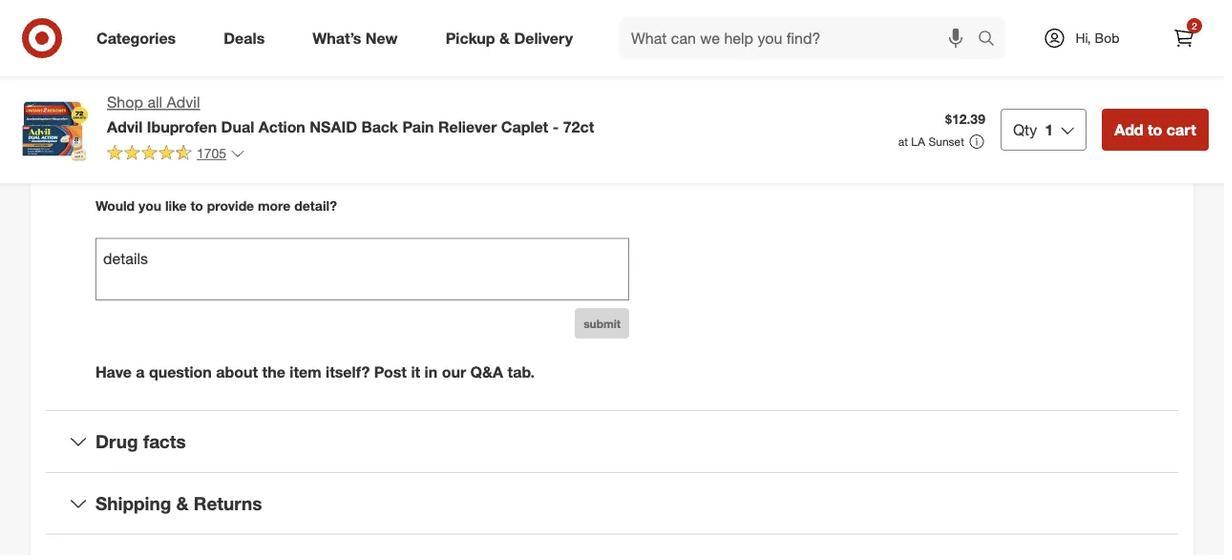 Task type: vqa. For each thing, say whether or not it's contained in the screenshot.
right 5
no



Task type: describe. For each thing, give the bounding box(es) containing it.
itself?
[[326, 364, 370, 382]]

What can we help you find? suggestions appear below search field
[[620, 17, 983, 59]]

deals
[[224, 29, 265, 47]]

delivery
[[514, 29, 573, 47]]

item for itself?
[[290, 364, 321, 382]]

which part of this page is incorrect?
[[96, 118, 327, 135]]

at la sunset
[[899, 135, 965, 149]]

& for shipping
[[176, 493, 189, 515]]

shop all advil advil ibuprofen dual action nsaid back pain reliever caplet - 72ct
[[107, 93, 594, 136]]

back
[[362, 117, 398, 136]]

2
[[1192, 20, 1198, 32]]

of
[[169, 118, 182, 135]]

to inside button
[[1148, 120, 1163, 139]]

what's new
[[313, 29, 398, 47]]

you
[[139, 197, 161, 214]]

the for itself?
[[262, 364, 285, 382]]

detail?
[[294, 197, 337, 214]]

1 vertical spatial to
[[190, 197, 203, 214]]

-
[[553, 117, 559, 136]]

action
[[259, 117, 305, 136]]

shop
[[107, 93, 143, 112]]

ibuprofen
[[147, 117, 217, 136]]

new
[[366, 29, 398, 47]]

is
[[248, 118, 258, 135]]

bob
[[1095, 30, 1120, 46]]

caplet
[[501, 117, 549, 136]]

pain
[[402, 117, 434, 136]]

question
[[149, 364, 212, 382]]

sunset
[[929, 135, 965, 149]]

product
[[122, 149, 176, 168]]

pickup
[[446, 29, 495, 47]]

search button
[[969, 17, 1015, 63]]

qty
[[1013, 120, 1038, 139]]

pickup & delivery
[[446, 29, 573, 47]]

deals link
[[207, 17, 289, 59]]

submit
[[96, 81, 147, 100]]

incorrect?
[[262, 118, 327, 135]]

below.
[[421, 81, 467, 100]]

returns
[[194, 493, 262, 515]]

which
[[96, 118, 135, 135]]

dual
[[221, 117, 254, 136]]

part
[[139, 118, 165, 135]]

pickup & delivery link
[[429, 17, 597, 59]]

your
[[151, 81, 183, 100]]

feedback
[[187, 81, 255, 100]]

add to cart button
[[1102, 109, 1209, 151]]

in
[[425, 364, 438, 382]]

the for details
[[305, 81, 328, 100]]

at
[[899, 135, 908, 149]]

qty 1
[[1013, 120, 1054, 139]]

nsaid
[[310, 117, 357, 136]]

other checkbox
[[413, 149, 432, 168]]

categories
[[96, 29, 176, 47]]

submit button
[[575, 309, 629, 339]]

details
[[369, 81, 417, 100]]

product title checkbox
[[96, 149, 115, 168]]

72ct
[[563, 117, 594, 136]]

provide
[[207, 197, 254, 214]]

more
[[258, 197, 291, 214]]

would you like to provide more detail?
[[96, 197, 337, 214]]

our
[[442, 364, 466, 382]]

about for feedback
[[259, 81, 301, 100]]

all
[[147, 93, 162, 112]]

shipping & returns
[[96, 493, 262, 515]]

add
[[1115, 120, 1144, 139]]



Task type: locate. For each thing, give the bounding box(es) containing it.
cart
[[1167, 120, 1197, 139]]

1 horizontal spatial advil
[[167, 93, 200, 112]]

the left the itself?
[[262, 364, 285, 382]]

the up nsaid
[[305, 81, 328, 100]]

like
[[165, 197, 187, 214]]

it
[[411, 364, 420, 382]]

submit your feedback about the item details below.
[[96, 81, 467, 100]]

post
[[374, 364, 407, 382]]

categories link
[[80, 17, 200, 59]]

drug facts button
[[46, 412, 1179, 473]]

search
[[969, 31, 1015, 49]]

& left returns
[[176, 493, 189, 515]]

page
[[212, 118, 244, 135]]

0 vertical spatial item
[[332, 81, 364, 100]]

drug facts
[[96, 431, 186, 453]]

0 vertical spatial about
[[259, 81, 301, 100]]

0 vertical spatial advil
[[167, 93, 200, 112]]

1 horizontal spatial item
[[332, 81, 364, 100]]

title
[[180, 149, 205, 168]]

0 horizontal spatial item
[[290, 364, 321, 382]]

image checkbox
[[216, 149, 235, 168]]

la
[[911, 135, 926, 149]]

0 horizontal spatial advil
[[107, 117, 143, 136]]

item up nsaid
[[332, 81, 364, 100]]

the
[[305, 81, 328, 100], [262, 364, 285, 382]]

advil
[[167, 93, 200, 112], [107, 117, 143, 136]]

would
[[96, 197, 135, 214]]

about for question
[[216, 364, 258, 382]]

None text field
[[96, 238, 629, 301]]

1 horizontal spatial &
[[500, 29, 510, 47]]

about up action on the left top of page
[[259, 81, 301, 100]]

this
[[185, 118, 209, 135]]

have a question about the item itself? post it in our q&a tab.
[[96, 364, 535, 382]]

1 horizontal spatial to
[[1148, 120, 1163, 139]]

item details checkbox
[[296, 149, 315, 168]]

what's new link
[[296, 17, 422, 59]]

a
[[136, 364, 145, 382]]

item for details
[[332, 81, 364, 100]]

$12.39
[[946, 111, 986, 128]]

reliever
[[438, 117, 497, 136]]

facts
[[143, 431, 186, 453]]

0 vertical spatial &
[[500, 29, 510, 47]]

item
[[332, 81, 364, 100], [290, 364, 321, 382]]

1
[[1045, 120, 1054, 139]]

1 horizontal spatial the
[[305, 81, 328, 100]]

0 vertical spatial the
[[305, 81, 328, 100]]

0 horizontal spatial to
[[190, 197, 203, 214]]

image
[[243, 149, 285, 168]]

image of advil ibuprofen dual action nsaid back pain reliever caplet - 72ct image
[[15, 92, 92, 168]]

item left the itself?
[[290, 364, 321, 382]]

1705 link
[[107, 144, 246, 166]]

& for pickup
[[500, 29, 510, 47]]

0 vertical spatial to
[[1148, 120, 1163, 139]]

1 vertical spatial item
[[290, 364, 321, 382]]

shipping
[[96, 493, 171, 515]]

shipping & returns button
[[46, 474, 1179, 535]]

& inside dropdown button
[[176, 493, 189, 515]]

drug
[[96, 431, 138, 453]]

2 link
[[1163, 17, 1205, 59]]

add to cart
[[1115, 120, 1197, 139]]

hi,
[[1076, 30, 1091, 46]]

tab.
[[508, 364, 535, 382]]

advil up ibuprofen
[[167, 93, 200, 112]]

advil down shop
[[107, 117, 143, 136]]

to
[[1148, 120, 1163, 139], [190, 197, 203, 214]]

1705
[[197, 145, 227, 162]]

product title
[[122, 149, 205, 168]]

hi, bob
[[1076, 30, 1120, 46]]

1 vertical spatial advil
[[107, 117, 143, 136]]

0 horizontal spatial the
[[262, 364, 285, 382]]

to right add
[[1148, 120, 1163, 139]]

&
[[500, 29, 510, 47], [176, 493, 189, 515]]

about
[[259, 81, 301, 100], [216, 364, 258, 382]]

about right question
[[216, 364, 258, 382]]

q&a
[[471, 364, 503, 382]]

to right like
[[190, 197, 203, 214]]

0 horizontal spatial &
[[176, 493, 189, 515]]

& right "pickup"
[[500, 29, 510, 47]]

1 vertical spatial about
[[216, 364, 258, 382]]

1 vertical spatial &
[[176, 493, 189, 515]]

what's
[[313, 29, 361, 47]]

submit
[[584, 317, 621, 331]]

1 vertical spatial the
[[262, 364, 285, 382]]

have
[[96, 364, 132, 382]]



